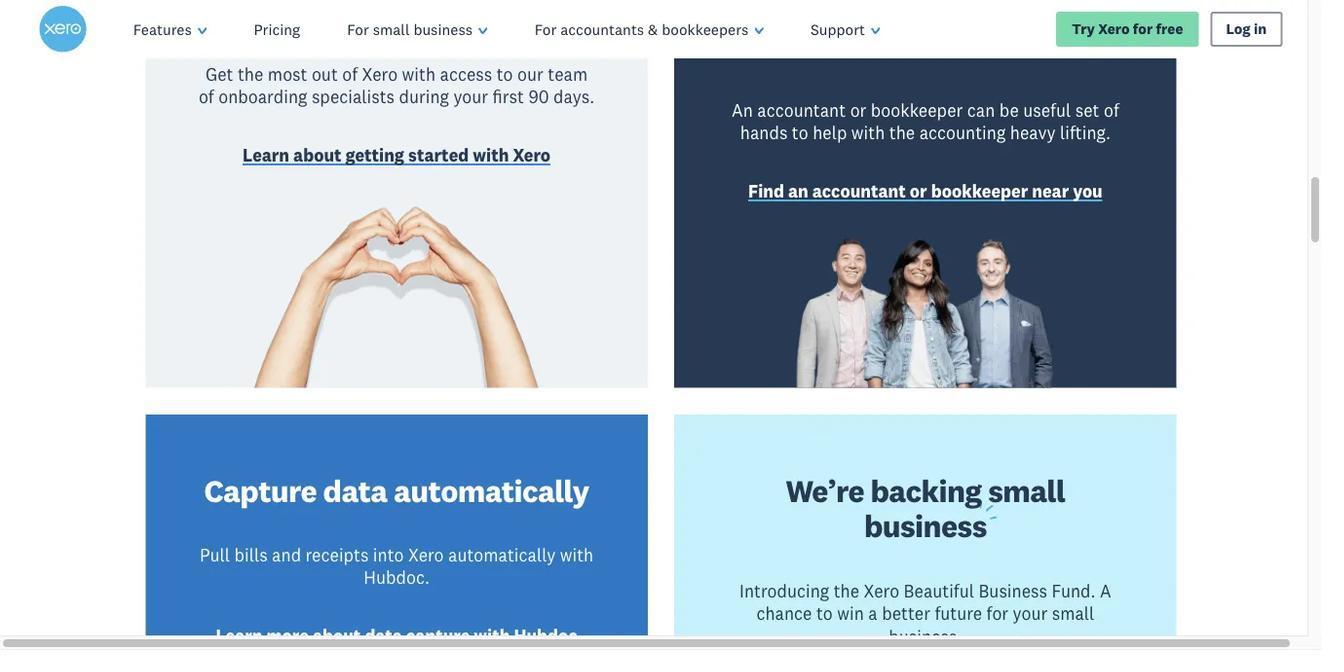 Task type: locate. For each thing, give the bounding box(es) containing it.
xero down 90
[[513, 145, 551, 166]]

1 vertical spatial data
[[365, 626, 402, 648]]

of
[[342, 64, 358, 85], [199, 87, 214, 108], [1104, 100, 1119, 121]]

help inside expert advisors help you thrive
[[979, 0, 1041, 30]]

0 vertical spatial small
[[373, 19, 410, 38]]

with inside get the most out of xero with access to our team of onboarding specialists during your first 90 days.
[[402, 64, 436, 85]]

xero for get the most out of xero with access to our team of onboarding specialists during your first 90 days.
[[362, 64, 398, 85]]

for
[[347, 19, 369, 38], [535, 19, 557, 38]]

bookkeepers
[[662, 19, 749, 38]]

business up beautiful
[[864, 508, 987, 547]]

or
[[850, 100, 867, 121], [910, 181, 927, 202]]

you right the near on the right
[[1073, 181, 1103, 202]]

0 horizontal spatial of
[[199, 87, 214, 108]]

to left the win
[[817, 604, 833, 626]]

the inside introducing the xero beautiful business fund. a chance to win a better future for your small business.
[[834, 581, 860, 603]]

with
[[402, 64, 436, 85], [852, 123, 885, 144], [473, 145, 509, 166], [560, 545, 594, 567], [474, 626, 510, 648]]

0 horizontal spatial or
[[850, 100, 867, 121]]

can
[[967, 100, 995, 121]]

with inside pull bills and receipts into xero automatically with hubdoc.
[[560, 545, 594, 567]]

accountant up hands
[[757, 100, 846, 121]]

bookkeeper
[[871, 100, 963, 121], [931, 181, 1028, 202]]

your
[[454, 87, 488, 108], [1013, 604, 1048, 626]]

with left hubdoc
[[474, 626, 510, 648]]

0 vertical spatial help
[[979, 0, 1041, 30]]

2 horizontal spatial of
[[1104, 100, 1119, 121]]

the up onboarding
[[238, 64, 263, 85]]

support
[[811, 19, 865, 38]]

future
[[935, 604, 982, 626]]

the inside get the most out of xero with access to our team of onboarding specialists during your first 90 days.
[[238, 64, 263, 85]]

win
[[837, 604, 864, 626]]

you
[[1047, 0, 1098, 30], [1073, 181, 1103, 202]]

0 horizontal spatial for
[[347, 19, 369, 38]]

0 vertical spatial to
[[497, 64, 513, 85]]

0 vertical spatial you
[[1047, 0, 1098, 30]]

to inside an accountant or bookkeeper can be useful set of hands to help with the accounting heavy lifting.
[[792, 123, 808, 144]]

1 for from the left
[[347, 19, 369, 38]]

learn about getting started with xero
[[243, 145, 551, 166]]

help left try
[[979, 0, 1041, 30]]

you up set
[[1047, 0, 1098, 30]]

to up first
[[497, 64, 513, 85]]

you inside expert advisors help you thrive
[[1047, 0, 1098, 30]]

2 vertical spatial small
[[1052, 604, 1095, 626]]

fund.
[[1052, 581, 1096, 603]]

small
[[373, 19, 410, 38], [988, 472, 1065, 511], [1052, 604, 1095, 626]]

pricing link
[[230, 0, 324, 58]]

1 horizontal spatial help
[[979, 0, 1041, 30]]

0 vertical spatial accountant
[[757, 100, 846, 121]]

of right set
[[1104, 100, 1119, 121]]

of up specialists
[[342, 64, 358, 85]]

to inside get the most out of xero with access to our team of onboarding specialists during your first 90 days.
[[497, 64, 513, 85]]

automatically inside pull bills and receipts into xero automatically with hubdoc.
[[448, 545, 556, 567]]

1 vertical spatial learn
[[216, 626, 263, 648]]

try xero for free
[[1072, 20, 1183, 38]]

2 for from the left
[[535, 19, 557, 38]]

with inside an accountant or bookkeeper can be useful set of hands to help with the accounting heavy lifting.
[[852, 123, 885, 144]]

0 vertical spatial the
[[238, 64, 263, 85]]

0 vertical spatial your
[[454, 87, 488, 108]]

your down access
[[454, 87, 488, 108]]

log
[[1226, 20, 1251, 38]]

accountant
[[757, 100, 846, 121], [812, 181, 906, 202]]

small inside for small business 'dropdown button'
[[373, 19, 410, 38]]

your down business
[[1013, 604, 1048, 626]]

for
[[1133, 20, 1153, 38], [987, 604, 1009, 626]]

learn more about data capture with hubdoc
[[216, 626, 578, 648]]

for inside dropdown button
[[535, 19, 557, 38]]

0 horizontal spatial for
[[987, 604, 1009, 626]]

0 horizontal spatial business
[[414, 19, 473, 38]]

learn left more
[[216, 626, 263, 648]]

business inside 'dropdown button'
[[414, 19, 473, 38]]

log in link
[[1211, 12, 1283, 47]]

0 horizontal spatial your
[[454, 87, 488, 108]]

for for for accountants & bookkeepers
[[535, 19, 557, 38]]

to
[[497, 64, 513, 85], [792, 123, 808, 144], [817, 604, 833, 626]]

2 vertical spatial the
[[834, 581, 860, 603]]

support button
[[787, 0, 904, 58]]

help right hands
[[813, 123, 847, 144]]

&
[[648, 19, 658, 38]]

the inside an accountant or bookkeeper can be useful set of hands to help with the accounting heavy lifting.
[[889, 123, 915, 144]]

for up specialists
[[347, 19, 369, 38]]

1 horizontal spatial business
[[864, 508, 987, 547]]

1 vertical spatial your
[[1013, 604, 1048, 626]]

1 horizontal spatial for
[[1133, 20, 1153, 38]]

pull
[[200, 545, 230, 567]]

0 horizontal spatial help
[[813, 123, 847, 144]]

1 vertical spatial about
[[313, 626, 361, 648]]

our
[[517, 64, 544, 85]]

for down business
[[987, 604, 1009, 626]]

about
[[293, 145, 342, 166], [313, 626, 361, 648]]

hubdoc
[[514, 626, 578, 648]]

be
[[1000, 100, 1019, 121]]

xero inside get the most out of xero with access to our team of onboarding specialists during your first 90 days.
[[362, 64, 398, 85]]

first
[[493, 87, 524, 108]]

started
[[408, 145, 469, 166]]

about right more
[[313, 626, 361, 648]]

the up the win
[[834, 581, 860, 603]]

learn down onboarding
[[243, 145, 289, 166]]

xero right try
[[1098, 20, 1130, 38]]

0 horizontal spatial the
[[238, 64, 263, 85]]

we're
[[786, 472, 864, 511]]

an
[[732, 100, 753, 121]]

0 vertical spatial business
[[414, 19, 473, 38]]

1 vertical spatial for
[[987, 604, 1009, 626]]

1 horizontal spatial the
[[834, 581, 860, 603]]

learn for learn about getting started with xero
[[243, 145, 289, 166]]

with up find an accountant or bookkeeper near you
[[852, 123, 885, 144]]

0 vertical spatial bookkeeper
[[871, 100, 963, 121]]

for small business
[[347, 19, 473, 38]]

2 vertical spatial to
[[817, 604, 833, 626]]

2 horizontal spatial the
[[889, 123, 915, 144]]

accountant right "an" on the right top
[[812, 181, 906, 202]]

0 vertical spatial learn
[[243, 145, 289, 166]]

near
[[1032, 181, 1069, 202]]

1 vertical spatial the
[[889, 123, 915, 144]]

business
[[414, 19, 473, 38], [864, 508, 987, 547]]

bookkeeper down accounting
[[931, 181, 1028, 202]]

0 horizontal spatial to
[[497, 64, 513, 85]]

1 vertical spatial to
[[792, 123, 808, 144]]

xero up 'hubdoc.'
[[408, 545, 444, 567]]

team
[[548, 64, 588, 85]]

during
[[399, 87, 449, 108]]

your inside get the most out of xero with access to our team of onboarding specialists during your first 90 days.
[[454, 87, 488, 108]]

with right started
[[473, 145, 509, 166]]

1 vertical spatial business
[[864, 508, 987, 547]]

xero up specialists
[[362, 64, 398, 85]]

xero
[[1098, 20, 1130, 38], [362, 64, 398, 85], [513, 145, 551, 166], [408, 545, 444, 567], [864, 581, 900, 603]]

1 vertical spatial you
[[1073, 181, 1103, 202]]

learn
[[243, 145, 289, 166], [216, 626, 263, 648]]

to for introducing the xero beautiful business fund. a chance to win a better future for your small business.
[[817, 604, 833, 626]]

data
[[323, 472, 387, 511], [365, 626, 402, 648]]

for up our in the top of the page
[[535, 19, 557, 38]]

with up during
[[402, 64, 436, 85]]

0 vertical spatial data
[[323, 472, 387, 511]]

1 horizontal spatial your
[[1013, 604, 1048, 626]]

1 vertical spatial help
[[813, 123, 847, 144]]

xero inside pull bills and receipts into xero automatically with hubdoc.
[[408, 545, 444, 567]]

accountant inside an accountant or bookkeeper can be useful set of hands to help with the accounting heavy lifting.
[[757, 100, 846, 121]]

learn for learn more about data capture with hubdoc
[[216, 626, 263, 648]]

the for xero
[[834, 581, 860, 603]]

2 horizontal spatial to
[[817, 604, 833, 626]]

xero up 'a'
[[864, 581, 900, 603]]

to for get the most out of xero with access to our team of onboarding specialists during your first 90 days.
[[497, 64, 513, 85]]

business up access
[[414, 19, 473, 38]]

data up receipts
[[323, 472, 387, 511]]

business.
[[889, 627, 962, 648]]

bookkeeper up accounting
[[871, 100, 963, 121]]

xero for pull bills and receipts into xero automatically with hubdoc.
[[408, 545, 444, 567]]

your inside introducing the xero beautiful business fund. a chance to win a better future for your small business.
[[1013, 604, 1048, 626]]

the left accounting
[[889, 123, 915, 144]]

thrive
[[884, 26, 967, 65]]

automatically
[[394, 472, 589, 511], [448, 545, 556, 567]]

help inside an accountant or bookkeeper can be useful set of hands to help with the accounting heavy lifting.
[[813, 123, 847, 144]]

or down support dropdown button
[[850, 100, 867, 121]]

1 horizontal spatial or
[[910, 181, 927, 202]]

1 horizontal spatial for
[[535, 19, 557, 38]]

an
[[788, 181, 809, 202]]

1 horizontal spatial to
[[792, 123, 808, 144]]

for small business button
[[324, 0, 511, 58]]

1 vertical spatial automatically
[[448, 545, 556, 567]]

data left capture
[[365, 626, 402, 648]]

the
[[238, 64, 263, 85], [889, 123, 915, 144], [834, 581, 860, 603]]

about left 'getting'
[[293, 145, 342, 166]]

advisors
[[854, 0, 973, 30]]

to inside introducing the xero beautiful business fund. a chance to win a better future for your small business.
[[817, 604, 833, 626]]

0 vertical spatial or
[[850, 100, 867, 121]]

lifting.
[[1060, 123, 1111, 144]]

for inside 'dropdown button'
[[347, 19, 369, 38]]

in
[[1254, 20, 1267, 38]]

for left free
[[1133, 20, 1153, 38]]

learn more about data capture with hubdoc link
[[216, 626, 578, 651]]

of down get
[[199, 87, 214, 108]]

with up hubdoc
[[560, 545, 594, 567]]

for inside introducing the xero beautiful business fund. a chance to win a better future for your small business.
[[987, 604, 1009, 626]]

or down an accountant or bookkeeper can be useful set of hands to help with the accounting heavy lifting.
[[910, 181, 927, 202]]

to right hands
[[792, 123, 808, 144]]

help
[[979, 0, 1041, 30], [813, 123, 847, 144]]



Task type: describe. For each thing, give the bounding box(es) containing it.
we're backing small
[[786, 472, 1065, 511]]

set
[[1076, 100, 1100, 121]]

introducing the xero beautiful business fund. a chance to win a better future for your small business.
[[740, 581, 1112, 648]]

specialists
[[312, 87, 395, 108]]

90
[[529, 87, 549, 108]]

of inside an accountant or bookkeeper can be useful set of hands to help with the accounting heavy lifting.
[[1104, 100, 1119, 121]]

into
[[373, 545, 404, 567]]

try xero for free link
[[1057, 12, 1199, 47]]

getting
[[346, 145, 404, 166]]

for accountants & bookkeepers
[[535, 19, 749, 38]]

features button
[[110, 0, 230, 58]]

bills
[[234, 545, 268, 567]]

hands in a heart shape image
[[251, 202, 542, 389]]

log in
[[1226, 20, 1267, 38]]

find
[[748, 181, 784, 202]]

for accountants & bookkeepers button
[[511, 0, 787, 58]]

bookkeeper inside an accountant or bookkeeper can be useful set of hands to help with the accounting heavy lifting.
[[871, 100, 963, 121]]

heavy
[[1010, 123, 1056, 144]]

a
[[1100, 581, 1112, 603]]

xero homepage image
[[40, 6, 86, 53]]

xero for learn about getting started with xero
[[513, 145, 551, 166]]

find an accountant or bookkeeper near you
[[748, 181, 1103, 202]]

0 vertical spatial about
[[293, 145, 342, 166]]

capture
[[406, 626, 470, 648]]

features
[[133, 19, 192, 38]]

access
[[440, 64, 492, 85]]

expert
[[753, 0, 847, 30]]

hands
[[740, 123, 788, 144]]

small inside introducing the xero beautiful business fund. a chance to win a better future for your small business.
[[1052, 604, 1095, 626]]

business
[[979, 581, 1047, 603]]

get
[[206, 64, 233, 85]]

capture data automatically
[[204, 472, 589, 511]]

try
[[1072, 20, 1095, 38]]

most
[[268, 64, 307, 85]]

days.
[[553, 87, 595, 108]]

hubdoc.
[[364, 568, 430, 590]]

get the most out of xero with access to our team of onboarding specialists during your first 90 days.
[[199, 64, 595, 108]]

expert advisors help you thrive
[[753, 0, 1098, 65]]

pricing
[[254, 19, 300, 38]]

and
[[272, 545, 301, 567]]

1 vertical spatial or
[[910, 181, 927, 202]]

1 vertical spatial bookkeeper
[[931, 181, 1028, 202]]

or inside an accountant or bookkeeper can be useful set of hands to help with the accounting heavy lifting.
[[850, 100, 867, 121]]

an accountant or bookkeeper can be useful set of hands to help with the accounting heavy lifting.
[[732, 100, 1119, 144]]

out
[[312, 64, 338, 85]]

useful
[[1023, 100, 1071, 121]]

introducing
[[740, 581, 829, 603]]

free
[[1156, 20, 1183, 38]]

accounting
[[920, 123, 1006, 144]]

1 horizontal spatial of
[[342, 64, 358, 85]]

beautiful
[[904, 581, 974, 603]]

backing
[[871, 472, 982, 511]]

receipts
[[306, 545, 369, 567]]

better
[[882, 604, 931, 626]]

more
[[267, 626, 309, 648]]

for for for small business
[[347, 19, 369, 38]]

0 vertical spatial for
[[1133, 20, 1153, 38]]

1 vertical spatial small
[[988, 472, 1065, 511]]

find an accountant or bookkeeper near you link
[[748, 180, 1103, 206]]

learn about getting started with xero link
[[243, 144, 551, 170]]

the for most
[[238, 64, 263, 85]]

0 vertical spatial automatically
[[394, 472, 589, 511]]

xero inside introducing the xero beautiful business fund. a chance to win a better future for your small business.
[[864, 581, 900, 603]]

onboarding
[[218, 87, 307, 108]]

a
[[869, 604, 878, 626]]

pull bills and receipts into xero automatically with hubdoc.
[[200, 545, 594, 590]]

chance
[[757, 604, 812, 626]]

1 vertical spatial accountant
[[812, 181, 906, 202]]

accountants and bookkeepers standing next to each other image
[[780, 238, 1071, 389]]

capture
[[204, 472, 317, 511]]

accountants
[[560, 19, 644, 38]]



Task type: vqa. For each thing, say whether or not it's contained in the screenshot.
OUR
yes



